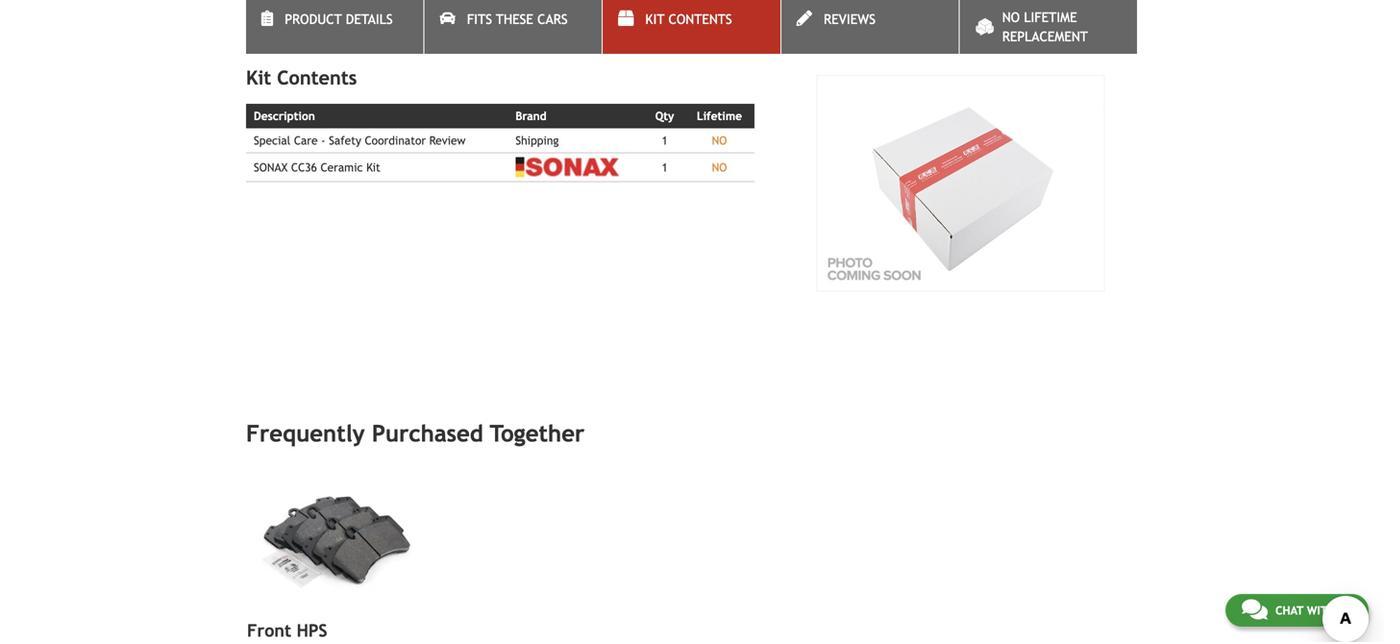 Task type: describe. For each thing, give the bounding box(es) containing it.
product details link
[[246, 0, 424, 54]]

qty
[[656, 109, 675, 123]]

coordinator
[[365, 134, 426, 147]]

hps
[[297, 621, 328, 641]]

no for sonax cc36 ceramic kit
[[712, 161, 727, 174]]

with
[[1308, 604, 1336, 617]]

1 for sonax cc36 ceramic kit
[[662, 161, 668, 174]]

cars
[[538, 12, 568, 27]]

1 vertical spatial kit contents
[[246, 67, 357, 89]]

care
[[294, 134, 318, 147]]

these
[[496, 12, 534, 27]]

ceramic
[[321, 161, 363, 174]]

special care - safety coordinator review
[[254, 134, 466, 147]]

lifetime inside "no lifetime replacement"
[[1025, 10, 1078, 25]]

cc36
[[291, 161, 317, 174]]

no lifetime replacement
[[1003, 10, 1089, 44]]

safety
[[329, 134, 362, 147]]

shipping
[[516, 134, 559, 147]]

1 for special care - safety coordinator review
[[662, 134, 668, 147]]

sonax - corporate logo image
[[516, 157, 620, 177]]

product details
[[285, 12, 393, 27]]

1 vertical spatial contents
[[277, 67, 357, 89]]

kit contents link
[[603, 0, 781, 54]]

-
[[321, 134, 326, 147]]

front hps performance brak link
[[247, 621, 424, 642]]

purchased
[[372, 420, 484, 447]]

replacement
[[1003, 29, 1089, 44]]

no for special care - safety coordinator review
[[712, 134, 727, 147]]

no inside "no lifetime replacement"
[[1003, 10, 1021, 25]]

2 vertical spatial kit
[[367, 161, 381, 174]]

us
[[1340, 604, 1353, 617]]



Task type: locate. For each thing, give the bounding box(es) containing it.
reviews
[[824, 12, 876, 27]]

fits these cars link
[[425, 0, 602, 54]]

2 vertical spatial no
[[712, 161, 727, 174]]

1 1 from the top
[[662, 134, 668, 147]]

chat
[[1276, 604, 1304, 617]]

front
[[247, 621, 292, 641]]

no
[[1003, 10, 1021, 25], [712, 134, 727, 147], [712, 161, 727, 174]]

frequently
[[246, 420, 365, 447]]

kit
[[646, 12, 665, 27], [246, 67, 271, 89], [367, 161, 381, 174]]

chat with us link
[[1226, 594, 1370, 627]]

1 horizontal spatial lifetime
[[1025, 10, 1078, 25]]

together
[[490, 420, 585, 447]]

0 vertical spatial 1
[[662, 134, 668, 147]]

1
[[662, 134, 668, 147], [662, 161, 668, 174]]

fits
[[467, 12, 492, 27]]

0 vertical spatial lifetime
[[1025, 10, 1078, 25]]

front hps performance brake pad set image
[[247, 478, 424, 610]]

placeholder image
[[817, 75, 1105, 292]]

special
[[254, 134, 291, 147]]

1 vertical spatial 1
[[662, 161, 668, 174]]

fits these cars
[[467, 12, 568, 27]]

1 vertical spatial lifetime
[[697, 109, 743, 123]]

comments image
[[1243, 598, 1268, 621]]

no lifetime replacement link
[[960, 0, 1138, 54]]

sonax cc36 ceramic kit
[[254, 161, 381, 174]]

lifetime up replacement
[[1025, 10, 1078, 25]]

1 horizontal spatial contents
[[669, 12, 733, 27]]

0 vertical spatial kit contents
[[646, 12, 733, 27]]

brand
[[516, 109, 547, 123]]

0 vertical spatial no
[[1003, 10, 1021, 25]]

contents
[[669, 12, 733, 27], [277, 67, 357, 89]]

chat with us
[[1276, 604, 1353, 617]]

2 1 from the top
[[662, 161, 668, 174]]

details
[[346, 12, 393, 27]]

0 vertical spatial contents
[[669, 12, 733, 27]]

lifetime right qty on the left top of the page
[[697, 109, 743, 123]]

0 horizontal spatial kit contents
[[246, 67, 357, 89]]

1 vertical spatial kit
[[246, 67, 271, 89]]

0 horizontal spatial lifetime
[[697, 109, 743, 123]]

product
[[285, 12, 342, 27]]

1 vertical spatial no
[[712, 134, 727, 147]]

reviews link
[[782, 0, 959, 54]]

1 horizontal spatial kit
[[367, 161, 381, 174]]

0 horizontal spatial kit
[[246, 67, 271, 89]]

frequently purchased together
[[246, 420, 585, 447]]

sonax
[[254, 161, 288, 174]]

0 horizontal spatial contents
[[277, 67, 357, 89]]

performance
[[247, 640, 351, 642]]

lifetime
[[1025, 10, 1078, 25], [697, 109, 743, 123]]

front hps performance brak
[[247, 621, 402, 642]]

0 vertical spatial kit
[[646, 12, 665, 27]]

review
[[430, 134, 466, 147]]

description
[[254, 109, 315, 123]]

1 horizontal spatial kit contents
[[646, 12, 733, 27]]

kit contents
[[646, 12, 733, 27], [246, 67, 357, 89]]

2 horizontal spatial kit
[[646, 12, 665, 27]]



Task type: vqa. For each thing, say whether or not it's contained in the screenshot.
left Kit
yes



